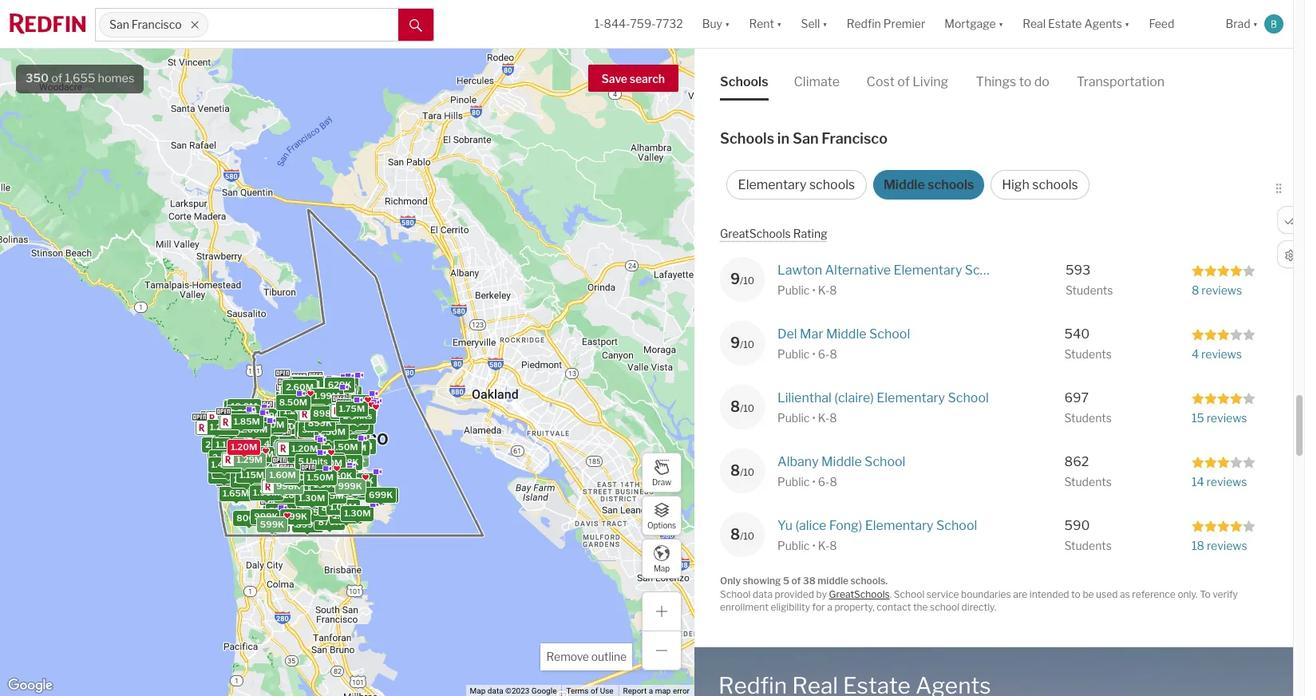 Task type: vqa. For each thing, say whether or not it's contained in the screenshot.


Task type: describe. For each thing, give the bounding box(es) containing it.
remove
[[547, 650, 589, 664]]

mortgage ▾ button
[[945, 0, 1004, 48]]

albany middle school public • 6-8
[[778, 454, 906, 489]]

map for map
[[654, 563, 670, 573]]

of for use
[[591, 687, 598, 696]]

0 horizontal spatial 2.40m
[[212, 451, 240, 463]]

1 vertical spatial 995k
[[298, 503, 322, 515]]

0 horizontal spatial 3.60m
[[256, 464, 285, 475]]

used
[[1097, 588, 1118, 600]]

1 vertical spatial 898k
[[335, 456, 359, 468]]

verify
[[1213, 588, 1239, 600]]

to inside things to do 'element'
[[1020, 74, 1032, 90]]

785k
[[324, 395, 347, 406]]

school service boundaries are intended to be used as reference only. to verify enrollment eligibility for a property, contact the school directly.
[[720, 588, 1239, 613]]

rating
[[794, 227, 828, 240]]

elementary inside lilienthal (claire) elementary school public • k-8
[[877, 391, 946, 406]]

1 vertical spatial 1.49m
[[240, 470, 266, 481]]

540
[[1065, 327, 1090, 342]]

1 vertical spatial 699k
[[369, 489, 393, 500]]

0 vertical spatial 1.43m
[[283, 398, 309, 409]]

1 vertical spatial 750k
[[329, 470, 353, 481]]

living in san francisco, ca
[[720, 19, 943, 40]]

report a map error link
[[623, 687, 690, 696]]

public for lilienthal
[[778, 411, 810, 425]]

homes
[[98, 71, 134, 85]]

2.60m up 759k at the left
[[265, 409, 293, 420]]

0 vertical spatial 1.48m
[[328, 378, 355, 390]]

0 vertical spatial 749k
[[335, 406, 359, 417]]

1 vertical spatial 879k
[[318, 516, 342, 527]]

of left 38
[[792, 575, 801, 587]]

719k
[[250, 418, 272, 430]]

mortgage
[[945, 17, 996, 31]]

0 horizontal spatial greatschools
[[720, 227, 791, 240]]

844-
[[604, 17, 630, 31]]

brad ▾
[[1226, 17, 1259, 31]]

redfin
[[847, 17, 881, 31]]

0 horizontal spatial 2.80m
[[281, 440, 309, 451]]

/10 for lilienthal
[[740, 403, 755, 415]]

▾ for sell ▾
[[823, 17, 828, 31]]

1.73m
[[270, 498, 295, 509]]

865k
[[316, 397, 340, 408]]

rent
[[749, 17, 775, 31]]

2 vertical spatial 749k
[[303, 439, 326, 450]]

8 up 'only' at bottom
[[731, 526, 740, 543]]

del
[[778, 327, 798, 342]]

1 vertical spatial 1.05m
[[341, 401, 368, 412]]

19.8m
[[231, 401, 258, 412]]

0 vertical spatial 3.60m
[[292, 378, 320, 390]]

1.15m up 865k
[[308, 384, 332, 396]]

1 vertical spatial 749k
[[279, 426, 303, 438]]

1 vertical spatial 1.33m
[[291, 451, 317, 462]]

1.15m down "2.39m"
[[325, 417, 350, 428]]

0 vertical spatial 4.30m
[[294, 435, 322, 446]]

buy ▾
[[703, 17, 730, 31]]

1.79m
[[234, 474, 260, 485]]

school inside lawton alternative elementary school public • k-8
[[965, 263, 1006, 278]]

remove san francisco image
[[190, 20, 199, 30]]

1.15m down 1.29m
[[240, 469, 264, 480]]

9.50m
[[330, 441, 358, 452]]

for
[[813, 601, 825, 613]]

rating 4.0 out of 5 element for 590
[[1192, 519, 1256, 533]]

1 horizontal spatial 2.40m
[[256, 420, 284, 431]]

0 vertical spatial 629k
[[328, 379, 352, 390]]

8 inside lawton alternative elementary school public • k-8
[[830, 284, 837, 297]]

590
[[1065, 518, 1090, 534]]

in for living
[[775, 19, 790, 40]]

9 /10 for lawton alternative elementary school
[[731, 271, 755, 288]]

779k
[[310, 389, 333, 400]]

8 /10 for yu (alice fong) elementary school
[[731, 526, 755, 543]]

9 for del mar middle school
[[731, 335, 740, 351]]

feed button
[[1140, 0, 1217, 48]]

feed
[[1149, 17, 1175, 31]]

sell ▾ button
[[792, 0, 837, 48]]

k- for 8
[[818, 411, 830, 425]]

Elementary schools radio
[[727, 170, 867, 200]]

1 vertical spatial 550k
[[317, 482, 341, 493]]

k- inside yu (alice fong) elementary school public • k-8
[[818, 539, 830, 553]]

2.60m down "2.55m"
[[217, 423, 245, 435]]

1 vertical spatial 629k
[[286, 465, 310, 476]]

1 vertical spatial 1.69m
[[218, 464, 244, 475]]

buy ▾ button
[[693, 0, 740, 48]]

estate
[[1049, 17, 1082, 31]]

915k
[[309, 404, 332, 415]]

15 reviews
[[1192, 411, 1248, 425]]

0 vertical spatial 879k
[[299, 424, 322, 435]]

1 vertical spatial 1.28m
[[329, 486, 355, 497]]

1.00m
[[330, 501, 357, 512]]

elementary inside radio
[[738, 177, 807, 192]]

0 vertical spatial 1.05m
[[297, 385, 324, 397]]

7732
[[656, 17, 683, 31]]

5 inside the map region
[[298, 455, 304, 466]]

(alice
[[796, 518, 827, 534]]

boundaries
[[961, 588, 1012, 600]]

▾ for buy ▾
[[725, 17, 730, 31]]

of for 1,655
[[51, 71, 62, 85]]

• for (claire)
[[812, 411, 816, 425]]

0 horizontal spatial 10.00m
[[226, 401, 260, 412]]

san francisco
[[109, 18, 182, 31]]

1.80m down 670k
[[300, 419, 326, 431]]

• inside yu (alice fong) elementary school public • k-8
[[812, 539, 816, 553]]

929k
[[344, 476, 368, 487]]

1.15m down 840k
[[318, 480, 343, 491]]

reviews for 590
[[1207, 539, 1248, 553]]

terms of use link
[[567, 687, 614, 696]]

/10 for del
[[740, 339, 755, 351]]

things
[[976, 74, 1017, 90]]

1 horizontal spatial 975k
[[325, 417, 349, 428]]

buy ▾ button
[[703, 0, 730, 48]]

in for schools
[[778, 130, 790, 147]]

1.80m down 3.10m
[[302, 462, 329, 473]]

3.10m
[[302, 447, 328, 458]]

0 vertical spatial 1.85m
[[234, 416, 260, 427]]

1 vertical spatial a
[[649, 687, 653, 696]]

1.26m
[[342, 406, 368, 417]]

925k
[[324, 471, 347, 482]]

schools in san francisco
[[720, 130, 888, 147]]

school inside del mar middle school public • 6-8
[[870, 327, 911, 342]]

697
[[1065, 391, 1089, 406]]

1 vertical spatial 3.20m
[[292, 481, 319, 492]]

1.29m
[[237, 454, 263, 465]]

595k
[[301, 507, 325, 518]]

rent ▾
[[749, 17, 782, 31]]

1 horizontal spatial francisco
[[822, 130, 888, 147]]

1 horizontal spatial 1.49m
[[315, 387, 341, 398]]

8 inside del mar middle school public • 6-8
[[830, 347, 838, 361]]

buy
[[703, 17, 723, 31]]

by
[[816, 588, 827, 600]]

sell
[[801, 17, 820, 31]]

brad
[[1226, 17, 1251, 31]]

880k
[[347, 476, 371, 487]]

1 horizontal spatial 5
[[783, 575, 790, 587]]

8 /10 for lilienthal (claire) elementary school
[[731, 399, 755, 415]]

1 vertical spatial 4.30m
[[289, 449, 318, 460]]

8 up 4 reviews
[[1192, 284, 1200, 297]]

google image
[[4, 676, 57, 696]]

middle inside del mar middle school public • 6-8
[[826, 327, 867, 342]]

862
[[1065, 454, 1090, 470]]

0 horizontal spatial 3.20m
[[258, 459, 286, 470]]

be
[[1083, 588, 1094, 600]]

options
[[648, 520, 676, 530]]

mar
[[800, 327, 824, 342]]

alternative
[[825, 263, 891, 278]]

1 horizontal spatial 10.00m
[[280, 393, 313, 404]]

rating 3.0 out of 5 element for 9
[[1192, 328, 1256, 341]]

8 inside albany middle school public • 6-8
[[830, 475, 838, 489]]

elementary schools
[[738, 177, 856, 192]]

rating 4.0 out of 5 element for 697
[[1192, 391, 1256, 405]]

2 vertical spatial 1.05m
[[322, 444, 349, 455]]

ca
[[917, 19, 943, 40]]

0 vertical spatial 3.80m
[[295, 388, 323, 399]]

0 vertical spatial 1.33m
[[304, 434, 330, 445]]

school inside yu (alice fong) elementary school public • k-8
[[937, 518, 978, 534]]

8 /10 for albany middle school
[[731, 462, 755, 479]]

0 horizontal spatial 2.30m
[[262, 438, 290, 449]]

589k
[[316, 406, 340, 417]]

search
[[630, 72, 665, 85]]

intended
[[1030, 588, 1070, 600]]

0 vertical spatial 1.95m
[[305, 394, 331, 405]]

map data ©2023 google
[[470, 687, 557, 696]]

1 vertical spatial 599k
[[260, 519, 284, 530]]

sell ▾ button
[[801, 0, 828, 48]]

2.98m
[[283, 437, 310, 448]]

remove outline
[[547, 650, 627, 664]]

service
[[927, 588, 959, 600]]

students for 593
[[1066, 284, 1114, 297]]

1 vertical spatial 795k
[[298, 420, 322, 431]]

/10 for albany
[[740, 466, 755, 478]]

provided
[[775, 588, 814, 600]]

lawton alternative elementary school public • k-8
[[778, 263, 1006, 297]]

students for 590
[[1065, 539, 1112, 553]]

1 vertical spatial 1.95m
[[296, 445, 322, 456]]

2 vertical spatial 550k
[[269, 505, 293, 516]]

• for mar
[[812, 347, 816, 361]]

322k
[[304, 401, 328, 412]]

1 vertical spatial 1.48m
[[333, 510, 359, 521]]

8 inside lilienthal (claire) elementary school public • k-8
[[830, 411, 837, 425]]

High schools radio
[[991, 170, 1090, 200]]

0 vertical spatial 1.28m
[[306, 435, 332, 447]]

albany
[[778, 454, 819, 470]]

reviews for 593
[[1202, 284, 1243, 297]]

4 for 4 reviews
[[1192, 347, 1200, 361]]

• for alternative
[[812, 284, 816, 297]]

0 vertical spatial 550k
[[306, 388, 330, 399]]

elementary inside yu (alice fong) elementary school public • k-8
[[865, 518, 934, 534]]

1.62m
[[340, 426, 366, 437]]

public inside albany middle school public • 6-8
[[778, 475, 810, 489]]

0 horizontal spatial 975k
[[296, 417, 320, 428]]

1.93m
[[284, 397, 310, 408]]

del mar middle school button
[[778, 325, 997, 344]]

school inside school service boundaries are intended to be used as reference only. to verify enrollment eligibility for a property, contact the school directly.
[[894, 588, 925, 600]]

sell ▾
[[801, 17, 828, 31]]

0 vertical spatial 750k
[[316, 380, 340, 391]]

things to do element
[[976, 61, 1050, 101]]

978k
[[350, 404, 374, 415]]

840k
[[315, 461, 339, 472]]

map region
[[0, 0, 820, 696]]

cost of living
[[867, 74, 949, 90]]

schools for schools in san francisco
[[720, 130, 775, 147]]

▾ for rent ▾
[[777, 17, 782, 31]]



Task type: locate. For each thing, give the bounding box(es) containing it.
1.80m
[[307, 385, 334, 396], [239, 409, 266, 420], [300, 419, 326, 431], [346, 440, 373, 451], [302, 462, 329, 473]]

0 vertical spatial 898k
[[313, 408, 338, 419]]

2 vertical spatial 898k
[[328, 488, 352, 499]]

1 vertical spatial 1.85m
[[241, 471, 267, 482]]

real estate agents ▾
[[1023, 17, 1130, 31]]

reviews for 862
[[1207, 475, 1248, 489]]

students for 862
[[1065, 475, 1112, 489]]

3 k- from the top
[[818, 539, 830, 553]]

san
[[109, 18, 129, 31], [794, 19, 826, 40], [793, 130, 819, 147]]

1.80m down 1.62m
[[346, 440, 373, 451]]

1 horizontal spatial data
[[753, 588, 773, 600]]

3 /10 from the top
[[740, 403, 755, 415]]

9 /10 left del
[[731, 335, 755, 351]]

2.80m down 1.07m
[[281, 440, 309, 451]]

transportation element
[[1077, 61, 1165, 101]]

2.53m
[[246, 448, 274, 459]]

550k up 810k
[[269, 505, 293, 516]]

data down showing
[[753, 588, 773, 600]]

school inside lilienthal (claire) elementary school public • k-8
[[948, 391, 989, 406]]

8 down '(claire)'
[[830, 411, 837, 425]]

3 units
[[306, 391, 336, 403], [341, 399, 371, 410], [294, 436, 323, 447], [303, 463, 333, 474]]

3.25m
[[278, 440, 305, 451]]

1 vertical spatial to
[[1072, 588, 1081, 600]]

rating 4.0 out of 5 element up "15 reviews"
[[1192, 391, 1256, 405]]

9 /10
[[731, 271, 755, 288], [731, 335, 755, 351]]

students down 862
[[1065, 475, 1112, 489]]

rating 3.0 out of 5 element up 4 reviews
[[1192, 328, 1256, 341]]

report
[[623, 687, 647, 696]]

/10 left lilienthal
[[740, 403, 755, 415]]

map inside button
[[654, 563, 670, 573]]

2.60m down '2.25m' on the left bottom of page
[[288, 433, 316, 444]]

950k
[[341, 453, 366, 465], [287, 463, 311, 474], [347, 478, 372, 489], [302, 493, 326, 505]]

public down yu on the bottom right
[[778, 539, 810, 553]]

0 horizontal spatial map
[[470, 687, 486, 696]]

public for del
[[778, 347, 810, 361]]

rating 3.0 out of 5 element up "14 reviews"
[[1192, 455, 1256, 469]]

9 for lawton alternative elementary school
[[731, 271, 740, 288]]

k- inside lawton alternative elementary school public • k-8
[[818, 284, 830, 297]]

5 public from the top
[[778, 539, 810, 553]]

4 /10 from the top
[[740, 466, 755, 478]]

3.80m up 322k
[[295, 388, 323, 399]]

2 vertical spatial 8 /10
[[731, 526, 755, 543]]

1 rating 4.0 out of 5 element from the top
[[1192, 264, 1256, 277]]

reviews right 18
[[1207, 539, 1248, 553]]

0 vertical spatial 8 /10
[[731, 399, 755, 415]]

4 units
[[314, 397, 344, 408]]

1 vertical spatial living
[[913, 74, 949, 90]]

4 public from the top
[[778, 475, 810, 489]]

2 rating 4.0 out of 5 element from the top
[[1192, 391, 1256, 405]]

public inside yu (alice fong) elementary school public • k-8
[[778, 539, 810, 553]]

1 vertical spatial 2.50m
[[318, 426, 346, 437]]

map left ©2023
[[470, 687, 486, 696]]

of for living
[[898, 74, 910, 90]]

francisco left the remove san francisco icon
[[132, 18, 182, 31]]

public inside lilienthal (claire) elementary school public • k-8
[[778, 411, 810, 425]]

0 vertical spatial k-
[[818, 284, 830, 297]]

550k up 560k
[[306, 388, 330, 399]]

5 /10 from the top
[[740, 530, 755, 542]]

1 vertical spatial 2.30m
[[262, 438, 290, 449]]

3.20m down 778k
[[258, 459, 286, 470]]

1.53m
[[208, 419, 234, 430]]

9 down greatschools rating
[[731, 271, 740, 288]]

593
[[1066, 263, 1091, 278]]

schools for high schools
[[1033, 177, 1079, 192]]

0 vertical spatial 2.30m
[[320, 394, 348, 405]]

data for map
[[488, 687, 504, 696]]

1.85m
[[234, 416, 260, 427], [241, 471, 267, 482]]

6- inside del mar middle school public • 6-8
[[818, 347, 830, 361]]

6 ▾ from the left
[[1253, 17, 1259, 31]]

3 public from the top
[[778, 411, 810, 425]]

3.00m
[[300, 381, 328, 393], [342, 397, 370, 408], [330, 405, 359, 416], [295, 431, 323, 442], [285, 437, 313, 448]]

799k
[[342, 417, 366, 428], [331, 438, 354, 449], [302, 454, 325, 465], [333, 482, 357, 493], [268, 511, 292, 522]]

18
[[1192, 539, 1205, 553]]

schools left high
[[928, 177, 975, 192]]

students down "697" at the right bottom
[[1065, 411, 1112, 425]]

999k
[[322, 390, 346, 401], [303, 393, 327, 404], [338, 480, 362, 491], [303, 489, 328, 500], [254, 510, 278, 522], [283, 511, 308, 522]]

0 horizontal spatial francisco
[[132, 18, 182, 31]]

k- down '(alice'
[[818, 539, 830, 553]]

yu (alice fong) elementary school public • k-8
[[778, 518, 978, 553]]

rating 4.0 out of 5 element
[[1192, 264, 1256, 277], [1192, 391, 1256, 405], [1192, 519, 1256, 533]]

None search field
[[208, 9, 398, 41]]

cost of living element
[[867, 61, 949, 101]]

save search
[[602, 72, 665, 85]]

1.28m up 3.10m
[[306, 435, 332, 447]]

2 horizontal spatial schools
[[1033, 177, 1079, 192]]

lilienthal (claire) elementary school public • k-8
[[778, 391, 989, 425]]

2
[[344, 405, 349, 416], [343, 410, 349, 421], [339, 417, 344, 429], [331, 428, 336, 439]]

2.40m left 1.09m on the left bottom
[[212, 451, 240, 463]]

0 vertical spatial to
[[1020, 74, 1032, 90]]

2.38m
[[331, 388, 359, 399]]

elementary right alternative
[[894, 263, 963, 278]]

1 vertical spatial middle
[[826, 327, 867, 342]]

1 /10 from the top
[[740, 275, 755, 287]]

francisco down cost
[[822, 130, 888, 147]]

• inside del mar middle school public • 6-8
[[812, 347, 816, 361]]

2 schools from the left
[[928, 177, 975, 192]]

1.80m up 759k at the left
[[239, 409, 266, 420]]

lawton
[[778, 263, 823, 278]]

error
[[673, 687, 690, 696]]

in
[[775, 19, 790, 40], [778, 130, 790, 147]]

2 schools from the top
[[720, 130, 775, 147]]

849k
[[312, 389, 336, 400], [301, 399, 325, 410]]

4 • from the top
[[812, 475, 816, 489]]

data
[[753, 588, 773, 600], [488, 687, 504, 696]]

2 vertical spatial middle
[[822, 454, 862, 470]]

k- inside lilienthal (claire) elementary school public • k-8
[[818, 411, 830, 425]]

1.33m
[[304, 434, 330, 445], [291, 451, 317, 462]]

▾ for mortgage ▾
[[999, 17, 1004, 31]]

1.09m
[[241, 446, 268, 457]]

/10 left yu on the bottom right
[[740, 530, 755, 542]]

1 ▾ from the left
[[725, 17, 730, 31]]

schools up rating
[[810, 177, 856, 192]]

0 horizontal spatial 5
[[298, 455, 304, 466]]

0 vertical spatial greatschools
[[720, 227, 791, 240]]

1 vertical spatial 4.25m
[[273, 445, 301, 456]]

1 vertical spatial 8 /10
[[731, 462, 755, 479]]

1.48m up the 785k
[[328, 378, 355, 390]]

2 6- from the top
[[818, 475, 830, 489]]

1.85m down 1.29m
[[241, 471, 267, 482]]

▾ right agents
[[1125, 17, 1130, 31]]

0 horizontal spatial 629k
[[286, 465, 310, 476]]

1 rating 3.0 out of 5 element from the top
[[1192, 328, 1256, 341]]

4 ▾ from the left
[[999, 17, 1004, 31]]

2 ▾ from the left
[[777, 17, 782, 31]]

▾ right brad
[[1253, 17, 1259, 31]]

2 • from the top
[[812, 347, 816, 361]]

rent ▾ button
[[740, 0, 792, 48]]

8.50m
[[279, 396, 308, 408]]

0 horizontal spatial 699k
[[318, 394, 342, 405]]

public down the albany
[[778, 475, 810, 489]]

0 horizontal spatial 1.99m
[[237, 480, 263, 491]]

1.59m
[[314, 479, 340, 490]]

4
[[1192, 347, 1200, 361], [314, 397, 320, 408]]

schools inside radio
[[810, 177, 856, 192]]

1 • from the top
[[812, 284, 816, 297]]

• down '(alice'
[[812, 539, 816, 553]]

2.50m up 2.90m
[[299, 381, 327, 392]]

public inside lawton alternative elementary school public • k-8
[[778, 284, 810, 297]]

3.60m up 2.90m
[[292, 378, 320, 390]]

1
[[319, 402, 324, 413]]

schools for schools
[[720, 74, 769, 90]]

25.0m
[[228, 402, 256, 414]]

0 vertical spatial in
[[775, 19, 790, 40]]

0 vertical spatial middle
[[884, 177, 925, 192]]

0 horizontal spatial a
[[649, 687, 653, 696]]

3.50m
[[311, 382, 339, 393], [292, 454, 320, 465], [288, 469, 316, 480], [297, 472, 325, 483]]

do
[[1035, 74, 1050, 90]]

1 vertical spatial greatschools
[[829, 588, 890, 600]]

6- inside albany middle school public • 6-8
[[818, 475, 830, 489]]

9 /10 for del mar middle school
[[731, 335, 755, 351]]

8 /10 left the albany
[[731, 462, 755, 479]]

1 vertical spatial 6-
[[818, 475, 830, 489]]

2 k- from the top
[[818, 411, 830, 425]]

8 up fong)
[[830, 475, 838, 489]]

lawton alternative elementary school button
[[778, 261, 1006, 280]]

1.43m down '2.70m'
[[283, 398, 309, 409]]

1 k- from the top
[[818, 284, 830, 297]]

climate element
[[794, 61, 840, 101]]

6- down mar
[[818, 347, 830, 361]]

6- down the albany
[[818, 475, 830, 489]]

1 horizontal spatial schools
[[928, 177, 975, 192]]

▾ right buy
[[725, 17, 730, 31]]

599k down 4.60m at the bottom left
[[290, 465, 314, 476]]

public for lawton
[[778, 284, 810, 297]]

8 /10 left yu on the bottom right
[[731, 526, 755, 543]]

629k down 4.60m at the bottom left
[[286, 465, 310, 476]]

middle
[[818, 575, 849, 587]]

▾ inside dropdown button
[[1125, 17, 1130, 31]]

elementary inside lawton alternative elementary school public • k-8
[[894, 263, 963, 278]]

1 9 /10 from the top
[[731, 271, 755, 288]]

879k down 848k
[[318, 516, 342, 527]]

only
[[720, 575, 741, 587]]

reviews for 697
[[1207, 411, 1248, 425]]

0 vertical spatial 3.20m
[[258, 459, 286, 470]]

0 vertical spatial 6-
[[818, 347, 830, 361]]

1.80m up 865k
[[307, 385, 334, 396]]

▾ for brad ▾
[[1253, 17, 1259, 31]]

995k
[[314, 395, 338, 406], [298, 503, 322, 515]]

1 horizontal spatial map
[[654, 563, 670, 573]]

2.60m
[[286, 381, 314, 392], [265, 409, 293, 420], [217, 423, 245, 435], [288, 433, 316, 444]]

1 9 from the top
[[731, 271, 740, 288]]

rating 3.0 out of 5 element for 8
[[1192, 455, 1256, 469]]

1,655
[[65, 71, 95, 85]]

599k down 1.73m
[[260, 519, 284, 530]]

8 down fong)
[[830, 539, 837, 553]]

1.84m
[[266, 414, 293, 425]]

0 vertical spatial 1.69m
[[215, 418, 241, 429]]

school inside albany middle school public • 6-8
[[865, 454, 906, 470]]

schools right high
[[1033, 177, 1079, 192]]

to inside school service boundaries are intended to be used as reference only. to verify enrollment eligibility for a property, contact the school directly.
[[1072, 588, 1081, 600]]

2 rating 3.0 out of 5 element from the top
[[1192, 455, 1256, 469]]

data for school
[[753, 588, 773, 600]]

8 reviews
[[1192, 284, 1243, 297]]

5 ▾ from the left
[[1125, 17, 1130, 31]]

2 vertical spatial rating 4.0 out of 5 element
[[1192, 519, 1256, 533]]

reviews up 4 reviews
[[1202, 284, 1243, 297]]

350 of 1,655 homes
[[26, 71, 134, 85]]

reviews for 540
[[1202, 347, 1242, 361]]

2 public from the top
[[778, 347, 810, 361]]

user photo image
[[1265, 14, 1284, 34]]

schools element
[[720, 61, 769, 101]]

8 inside yu (alice fong) elementary school public • k-8
[[830, 539, 837, 553]]

public inside del mar middle school public • 6-8
[[778, 347, 810, 361]]

1 horizontal spatial 3.80m
[[295, 388, 323, 399]]

1 vertical spatial data
[[488, 687, 504, 696]]

rating 4.0 out of 5 element for 593
[[1192, 264, 1256, 277]]

0 horizontal spatial 3.80m
[[262, 461, 290, 472]]

rating 3.0 out of 5 element
[[1192, 328, 1256, 341], [1192, 455, 1256, 469]]

8 /10 left lilienthal
[[731, 399, 755, 415]]

3.60m down "2.53m"
[[256, 464, 285, 475]]

2.40m up 778k
[[256, 420, 284, 431]]

students for 697
[[1065, 411, 1112, 425]]

1 public from the top
[[778, 284, 810, 297]]

1 schools from the top
[[720, 74, 769, 90]]

1.69m down "2.55m"
[[215, 418, 241, 429]]

map down options
[[654, 563, 670, 573]]

k- down lilienthal
[[818, 411, 830, 425]]

2.40m down 3.10m
[[302, 462, 330, 473]]

0 vertical spatial 4.25m
[[278, 398, 306, 410]]

school data provided by greatschools .
[[720, 588, 892, 600]]

1 horizontal spatial 599k
[[290, 465, 314, 476]]

4.65m
[[284, 381, 312, 392]]

2.80m down 1.62m
[[339, 442, 367, 453]]

greatschools up property,
[[829, 588, 890, 600]]

• down lawton
[[812, 284, 816, 297]]

of right 350
[[51, 71, 62, 85]]

0 horizontal spatial 4
[[314, 397, 320, 408]]

0 vertical spatial rating 3.0 out of 5 element
[[1192, 328, 1256, 341]]

2.60m up 8.25m
[[286, 381, 314, 392]]

0 horizontal spatial data
[[488, 687, 504, 696]]

1 vertical spatial rating 4.0 out of 5 element
[[1192, 391, 1256, 405]]

in right rent
[[775, 19, 790, 40]]

2 8 /10 from the top
[[731, 462, 755, 479]]

public down del
[[778, 347, 810, 361]]

1.70m
[[320, 379, 346, 390], [254, 421, 280, 433], [275, 431, 301, 443], [290, 442, 316, 453], [273, 454, 299, 465], [282, 501, 308, 512]]

0 vertical spatial 4
[[1192, 347, 1200, 361]]

reference
[[1133, 588, 1176, 600]]

1 horizontal spatial 1.99m
[[314, 390, 340, 401]]

mortgage ▾ button
[[935, 0, 1014, 48]]

1 vertical spatial 5
[[783, 575, 790, 587]]

1 horizontal spatial greatschools
[[829, 588, 890, 600]]

1.43m down 759k at the left
[[258, 438, 284, 449]]

middle inside middle schools option
[[884, 177, 925, 192]]

1 6- from the top
[[818, 347, 830, 361]]

4 inside the map region
[[314, 397, 320, 408]]

real
[[1023, 17, 1046, 31]]

remove outline button
[[541, 644, 632, 671]]

• inside lawton alternative elementary school public • k-8
[[812, 284, 816, 297]]

0 vertical spatial 9 /10
[[731, 271, 755, 288]]

a right for
[[828, 601, 833, 613]]

1 horizontal spatial 2.80m
[[339, 442, 367, 453]]

/10 left lawton
[[740, 275, 755, 287]]

▾ right rent
[[777, 17, 782, 31]]

san for schools
[[793, 130, 819, 147]]

3 8 /10 from the top
[[731, 526, 755, 543]]

schools.
[[851, 575, 888, 587]]

1.85m down the 25.0m
[[234, 416, 260, 427]]

contact
[[877, 601, 911, 613]]

0 vertical spatial schools
[[720, 74, 769, 90]]

san for living
[[794, 19, 826, 40]]

2.50m up '949k' at left
[[318, 426, 346, 437]]

800k
[[237, 512, 261, 523]]

1 schools from the left
[[810, 177, 856, 192]]

map button
[[642, 539, 682, 579]]

314k
[[310, 423, 333, 434]]

/10 for yu
[[740, 530, 755, 542]]

0 vertical spatial 995k
[[314, 395, 338, 406]]

of right cost
[[898, 74, 910, 90]]

option group
[[727, 170, 1090, 200]]

3 rating 4.0 out of 5 element from the top
[[1192, 519, 1256, 533]]

Middle schools radio
[[874, 170, 985, 200]]

©2023
[[506, 687, 530, 696]]

0 vertical spatial 699k
[[318, 394, 342, 405]]

reviews right 14
[[1207, 475, 1248, 489]]

a inside school service boundaries are intended to be used as reference only. to verify enrollment eligibility for a property, contact the school directly.
[[828, 601, 833, 613]]

1 8 /10 from the top
[[731, 399, 755, 415]]

1 horizontal spatial 699k
[[369, 489, 393, 500]]

elementary up greatschools rating
[[738, 177, 807, 192]]

975k
[[325, 417, 349, 428], [296, 417, 320, 428]]

8 down alternative
[[830, 284, 837, 297]]

students down 593
[[1066, 284, 1114, 297]]

a
[[828, 601, 833, 613], [649, 687, 653, 696]]

2 9 /10 from the top
[[731, 335, 755, 351]]

▾ right 'mortgage'
[[999, 17, 1004, 31]]

/10 for lawton
[[740, 275, 755, 287]]

public down lilienthal
[[778, 411, 810, 425]]

4.25m down '2.70m'
[[278, 398, 306, 410]]

0 vertical spatial 5
[[298, 455, 304, 466]]

a left map
[[649, 687, 653, 696]]

2 9 from the top
[[731, 335, 740, 351]]

1 horizontal spatial living
[[913, 74, 949, 90]]

1 horizontal spatial 2.30m
[[320, 394, 348, 405]]

eligibility
[[771, 601, 811, 613]]

2.25m
[[282, 422, 309, 433]]

14 reviews
[[1192, 475, 1248, 489]]

use
[[600, 687, 614, 696]]

1 horizontal spatial to
[[1072, 588, 1081, 600]]

greatschools link
[[829, 588, 890, 600]]

3 ▾ from the left
[[823, 17, 828, 31]]

879k down 670k
[[299, 424, 322, 435]]

4 for 4 units
[[314, 397, 320, 408]]

5 units
[[298, 455, 328, 466]]

3 • from the top
[[812, 411, 816, 425]]

middle inside albany middle school public • 6-8
[[822, 454, 862, 470]]

to left 'do'
[[1020, 74, 1032, 90]]

12.9m
[[312, 385, 338, 396]]

3 schools from the left
[[1033, 177, 1079, 192]]

• down lilienthal
[[812, 411, 816, 425]]

3.20m up 1.63m
[[292, 481, 319, 492]]

540 students
[[1065, 327, 1112, 361]]

option group containing elementary schools
[[727, 170, 1090, 200]]

• inside lilienthal (claire) elementary school public • k-8
[[812, 411, 816, 425]]

14
[[1192, 475, 1205, 489]]

1 vertical spatial 1.43m
[[258, 438, 284, 449]]

1 horizontal spatial 629k
[[328, 379, 352, 390]]

1 vertical spatial 9 /10
[[731, 335, 755, 351]]

1 vertical spatial k-
[[818, 411, 830, 425]]

5 • from the top
[[812, 539, 816, 553]]

k- for 9
[[818, 284, 830, 297]]

1.48m down 890k
[[333, 510, 359, 521]]

635k
[[343, 483, 367, 494]]

schools down rent
[[720, 74, 769, 90]]

2 horizontal spatial 2.40m
[[302, 462, 330, 473]]

4.60m
[[293, 449, 321, 460]]

schools for elementary schools
[[810, 177, 856, 192]]

8 left lilienthal
[[731, 399, 740, 415]]

1.28m up 1.00m
[[329, 486, 355, 497]]

1 vertical spatial 1.99m
[[237, 480, 263, 491]]

0 vertical spatial 9
[[731, 271, 740, 288]]

reviews right 15
[[1207, 411, 1248, 425]]

submit search image
[[410, 19, 422, 32]]

0 vertical spatial living
[[720, 19, 771, 40]]

0 vertical spatial 795k
[[317, 398, 341, 409]]

students for 540
[[1065, 347, 1112, 361]]

8 left the albany
[[731, 462, 740, 479]]

0 vertical spatial 2.50m
[[299, 381, 327, 392]]

0 vertical spatial 1.99m
[[314, 390, 340, 401]]

to left be on the right
[[1072, 588, 1081, 600]]

1 horizontal spatial 4
[[1192, 347, 1200, 361]]

2 /10 from the top
[[740, 339, 755, 351]]

2.48m
[[282, 399, 310, 411]]

3.75m
[[302, 424, 329, 435]]

map for map data ©2023 google
[[470, 687, 486, 696]]

1.48m
[[328, 378, 355, 390], [333, 510, 359, 521]]

697 students
[[1065, 391, 1112, 425]]

middle schools
[[884, 177, 975, 192]]

848k
[[321, 502, 346, 513]]

schools for middle schools
[[928, 177, 975, 192]]

1 horizontal spatial 3.60m
[[292, 378, 320, 390]]

• inside albany middle school public • 6-8
[[812, 475, 816, 489]]

0 horizontal spatial living
[[720, 19, 771, 40]]

4 reviews
[[1192, 347, 1242, 361]]

real estate agents ▾ link
[[1023, 0, 1130, 48]]



